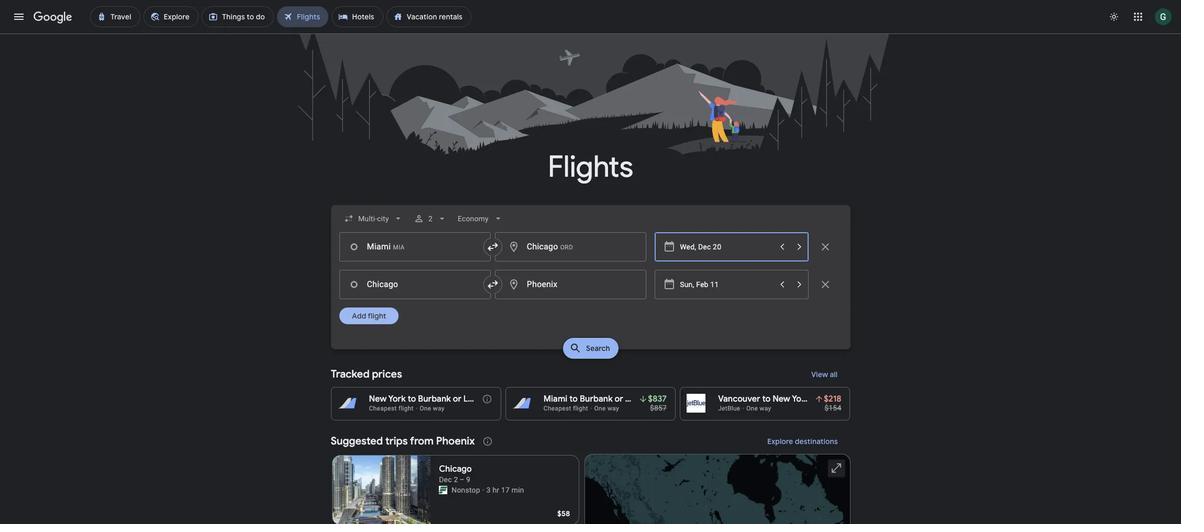 Task type: describe. For each thing, give the bounding box(es) containing it.
1 one from the left
[[420, 406, 431, 413]]

destinations
[[795, 437, 838, 447]]

remove flight from chicago to phoenix on sun, feb 11 image
[[819, 279, 832, 291]]

from
[[410, 435, 434, 448]]

58 US dollars text field
[[557, 510, 570, 519]]

suggested
[[331, 435, 383, 448]]

hr
[[493, 487, 499, 495]]

one way for vancouver to new york
[[747, 406, 771, 413]]

More info text field
[[482, 395, 492, 408]]

857 US dollars text field
[[650, 404, 667, 413]]

frontier image
[[439, 487, 448, 495]]

cheapest for new
[[369, 406, 397, 413]]

 image inside suggested trips from phoenix region
[[482, 486, 484, 496]]

vancouver
[[718, 395, 761, 405]]

add
[[352, 312, 366, 321]]

$218
[[824, 395, 842, 405]]

main menu image
[[13, 10, 25, 23]]

154 US dollars text field
[[825, 404, 842, 413]]

flights
[[548, 149, 633, 186]]

way for miami to burbank or los angeles
[[608, 406, 619, 413]]

dec
[[439, 476, 452, 485]]

218 US dollars text field
[[824, 395, 842, 405]]

flight for new
[[399, 406, 414, 413]]

phoenix
[[436, 435, 475, 448]]

tracked prices
[[331, 368, 402, 381]]

chicago dec 2 – 9
[[439, 465, 472, 485]]

2 new from the left
[[773, 395, 790, 405]]

one for miami to burbank or los angeles
[[594, 406, 606, 413]]

$837
[[648, 395, 667, 405]]

search button
[[563, 338, 618, 359]]

Departure text field
[[680, 233, 773, 261]]

add flight
[[352, 312, 386, 321]]

explore destinations button
[[755, 430, 851, 455]]

2 – 9
[[454, 476, 471, 485]]

min
[[512, 487, 524, 495]]

$58
[[557, 510, 570, 519]]

Flight search field
[[322, 205, 859, 363]]

Departure text field
[[680, 271, 773, 299]]

2 york from the left
[[792, 395, 810, 405]]

2 or from the left
[[615, 395, 623, 405]]

3
[[487, 487, 491, 495]]

view all
[[812, 370, 838, 380]]

2 burbank from the left
[[580, 395, 613, 405]]

jetblue
[[718, 406, 741, 413]]

add flight button
[[339, 308, 399, 325]]

one for vancouver to new york
[[747, 406, 758, 413]]

tracked prices region
[[331, 363, 851, 421]]

flight inside button
[[368, 312, 386, 321]]

1 new from the left
[[369, 395, 387, 405]]

to for vancouver
[[763, 395, 771, 405]]

837 US dollars text field
[[648, 395, 667, 405]]

suggested trips from phoenix region
[[331, 430, 851, 525]]

to for miami
[[570, 395, 578, 405]]

cheapest flight for to
[[544, 406, 588, 413]]

cheapest flight for york
[[369, 406, 414, 413]]



Task type: locate. For each thing, give the bounding box(es) containing it.
remove flight from miami to chicago on wed, dec 20 image
[[819, 241, 832, 254]]

1 horizontal spatial burbank
[[580, 395, 613, 405]]

angeles
[[479, 395, 511, 405], [641, 395, 673, 405]]

1 to from the left
[[408, 395, 416, 405]]

1 york from the left
[[388, 395, 406, 405]]

to
[[408, 395, 416, 405], [570, 395, 578, 405], [763, 395, 771, 405]]

all
[[830, 370, 838, 380]]

1 burbank from the left
[[418, 395, 451, 405]]

cheapest
[[369, 406, 397, 413], [544, 406, 571, 413]]

explore destinations
[[767, 437, 838, 447]]

swap origin and destination. image
[[487, 279, 499, 291]]

york left 218 us dollars text field
[[792, 395, 810, 405]]

3 way from the left
[[760, 406, 771, 413]]

0 horizontal spatial york
[[388, 395, 406, 405]]

$857
[[650, 404, 667, 413]]

new york to burbank or los angeles
[[369, 395, 511, 405]]

2 cheapest from the left
[[544, 406, 571, 413]]

or left more info image
[[453, 395, 462, 405]]

swap origin and destination. image
[[487, 241, 499, 254]]

1 los from the left
[[464, 395, 477, 405]]

1 way from the left
[[433, 406, 445, 413]]

to right miami
[[570, 395, 578, 405]]

flight down miami to burbank or los angeles
[[573, 406, 588, 413]]

0 horizontal spatial new
[[369, 395, 387, 405]]

one way down the new york to burbank or los angeles
[[420, 406, 445, 413]]

1 horizontal spatial flight
[[399, 406, 414, 413]]

suggested trips from phoenix
[[331, 435, 475, 448]]

way for vancouver to new york
[[760, 406, 771, 413]]

nonstop
[[452, 487, 480, 495]]

1 horizontal spatial one way
[[594, 406, 619, 413]]

2 horizontal spatial to
[[763, 395, 771, 405]]

one way for miami to burbank or los angeles
[[594, 406, 619, 413]]

0 horizontal spatial los
[[464, 395, 477, 405]]

3 to from the left
[[763, 395, 771, 405]]

2 horizontal spatial one
[[747, 406, 758, 413]]

york
[[388, 395, 406, 405], [792, 395, 810, 405]]

1 one way from the left
[[420, 406, 445, 413]]

1 horizontal spatial cheapest flight
[[544, 406, 588, 413]]

1 cheapest flight from the left
[[369, 406, 414, 413]]

2 horizontal spatial one way
[[747, 406, 771, 413]]

3 one from the left
[[747, 406, 758, 413]]

1 horizontal spatial way
[[608, 406, 619, 413]]

0 horizontal spatial one
[[420, 406, 431, 413]]

0 horizontal spatial cheapest
[[369, 406, 397, 413]]

search
[[586, 344, 610, 354]]

burbank
[[418, 395, 451, 405], [580, 395, 613, 405]]

tracked
[[331, 368, 370, 381]]

cheapest flight up trips at left
[[369, 406, 414, 413]]

miami to burbank or los angeles
[[544, 395, 673, 405]]

miami
[[544, 395, 568, 405]]

cheapest down miami
[[544, 406, 571, 413]]

$154
[[825, 404, 842, 413]]

one down the new york to burbank or los angeles
[[420, 406, 431, 413]]

None field
[[339, 210, 408, 228], [454, 210, 507, 228], [339, 210, 408, 228], [454, 210, 507, 228]]

0 horizontal spatial burbank
[[418, 395, 451, 405]]

flight
[[368, 312, 386, 321], [399, 406, 414, 413], [573, 406, 588, 413]]

1 horizontal spatial york
[[792, 395, 810, 405]]

2 to from the left
[[570, 395, 578, 405]]

flight for miami
[[573, 406, 588, 413]]

0 horizontal spatial or
[[453, 395, 462, 405]]

burbank right miami
[[580, 395, 613, 405]]

explore
[[767, 437, 793, 447]]

0 horizontal spatial angeles
[[479, 395, 511, 405]]

los left more info image
[[464, 395, 477, 405]]

vancouver to new york
[[718, 395, 810, 405]]

one down vancouver to new york
[[747, 406, 758, 413]]

 image
[[416, 406, 418, 413]]

los
[[464, 395, 477, 405], [625, 395, 639, 405]]

new down prices on the left of the page
[[369, 395, 387, 405]]

york down prices on the left of the page
[[388, 395, 406, 405]]

one way down miami to burbank or los angeles
[[594, 406, 619, 413]]

1 horizontal spatial or
[[615, 395, 623, 405]]

change appearance image
[[1102, 4, 1127, 29]]

17
[[501, 487, 510, 495]]

0 horizontal spatial one way
[[420, 406, 445, 413]]

1 or from the left
[[453, 395, 462, 405]]

to right vancouver
[[763, 395, 771, 405]]

trips
[[385, 435, 408, 448]]

3 one way from the left
[[747, 406, 771, 413]]

None text field
[[495, 233, 647, 262]]

los left $837 text box
[[625, 395, 639, 405]]

cheapest flight
[[369, 406, 414, 413], [544, 406, 588, 413]]

way down miami to burbank or los angeles
[[608, 406, 619, 413]]

2 one from the left
[[594, 406, 606, 413]]

or
[[453, 395, 462, 405], [615, 395, 623, 405]]

0 horizontal spatial cheapest flight
[[369, 406, 414, 413]]

cheapest down prices on the left of the page
[[369, 406, 397, 413]]

1 horizontal spatial angeles
[[641, 395, 673, 405]]

view
[[812, 370, 829, 380]]

 image
[[482, 486, 484, 496]]

way down vancouver to new york
[[760, 406, 771, 413]]

0 horizontal spatial to
[[408, 395, 416, 405]]

prices
[[372, 368, 402, 381]]

3 hr 17 min
[[487, 487, 524, 495]]

None text field
[[339, 233, 491, 262], [339, 270, 491, 300], [495, 270, 647, 300], [339, 233, 491, 262], [339, 270, 491, 300], [495, 270, 647, 300]]

cheapest for miami
[[544, 406, 571, 413]]

1 angeles from the left
[[479, 395, 511, 405]]

burbank up 'from'
[[418, 395, 451, 405]]

to up suggested trips from phoenix
[[408, 395, 416, 405]]

2 cheapest flight from the left
[[544, 406, 588, 413]]

flight up suggested trips from phoenix
[[399, 406, 414, 413]]

new
[[369, 395, 387, 405], [773, 395, 790, 405]]

1 horizontal spatial new
[[773, 395, 790, 405]]

more info image
[[482, 395, 492, 405]]

or left $837 text box
[[615, 395, 623, 405]]

1 horizontal spatial to
[[570, 395, 578, 405]]

2 horizontal spatial flight
[[573, 406, 588, 413]]

0 horizontal spatial flight
[[368, 312, 386, 321]]

1 horizontal spatial one
[[594, 406, 606, 413]]

0 horizontal spatial way
[[433, 406, 445, 413]]

flight right "add"
[[368, 312, 386, 321]]

2 los from the left
[[625, 395, 639, 405]]

2 horizontal spatial way
[[760, 406, 771, 413]]

1 cheapest from the left
[[369, 406, 397, 413]]

chicago
[[439, 465, 472, 475]]

2 one way from the left
[[594, 406, 619, 413]]

one way
[[420, 406, 445, 413], [594, 406, 619, 413], [747, 406, 771, 413]]

new right vancouver
[[773, 395, 790, 405]]

2 angeles from the left
[[641, 395, 673, 405]]

one way down vancouver to new york
[[747, 406, 771, 413]]

2 way from the left
[[608, 406, 619, 413]]

1 horizontal spatial cheapest
[[544, 406, 571, 413]]

one
[[420, 406, 431, 413], [594, 406, 606, 413], [747, 406, 758, 413]]

one down miami to burbank or los angeles
[[594, 406, 606, 413]]

way
[[433, 406, 445, 413], [608, 406, 619, 413], [760, 406, 771, 413]]

1 horizontal spatial los
[[625, 395, 639, 405]]

cheapest flight down miami
[[544, 406, 588, 413]]

2 button
[[410, 206, 452, 232]]

way down the new york to burbank or los angeles
[[433, 406, 445, 413]]

2
[[429, 215, 433, 223]]



Task type: vqa. For each thing, say whether or not it's contained in the screenshot.
'Change appearance' "image"
yes



